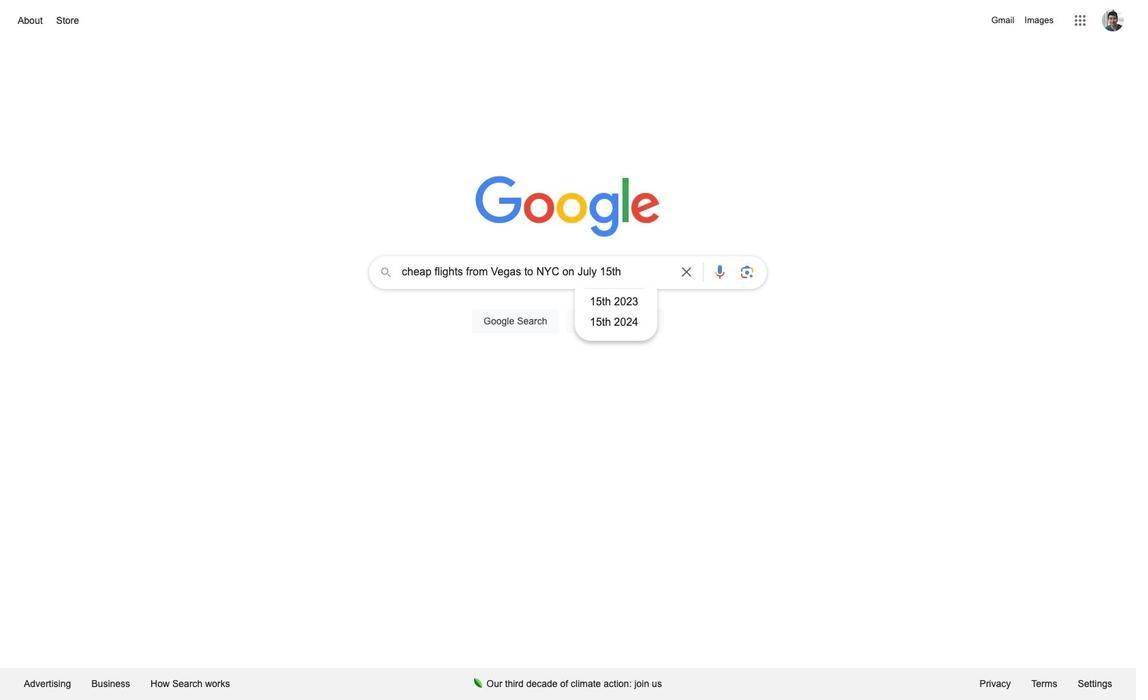 Task type: describe. For each thing, give the bounding box(es) containing it.
Search text field
[[402, 264, 671, 283]]

search by voice image
[[712, 264, 729, 280]]



Task type: vqa. For each thing, say whether or not it's contained in the screenshot.
Terms at the bottom right of page
no



Task type: locate. For each thing, give the bounding box(es) containing it.
None search field
[[14, 252, 1123, 349]]

google image
[[476, 176, 661, 239]]

search by image image
[[740, 264, 756, 280]]

list box
[[575, 292, 658, 333]]



